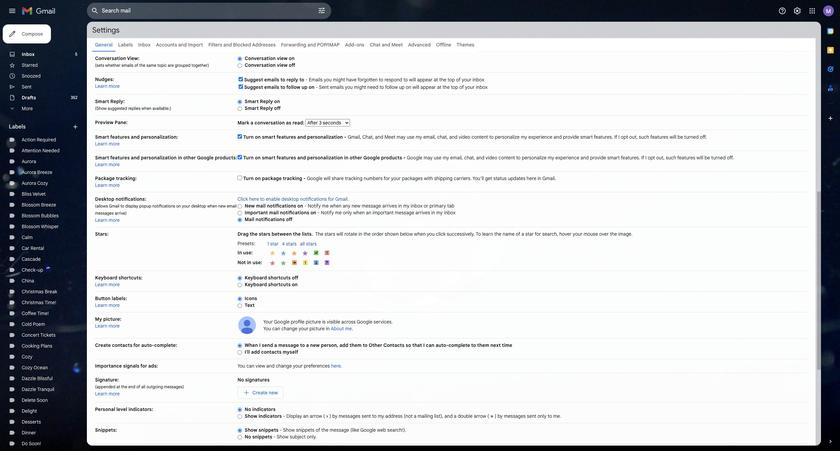 Task type: describe. For each thing, give the bounding box(es) containing it.
your inside desktop notifications: (allows gmail to display popup notifications on your desktop when new email messages arrive) learn more
[[182, 204, 190, 209]]

order
[[372, 231, 384, 237]]

and inside the smart features and personalization in other google products: learn more
[[131, 155, 140, 161]]

turn for turn on smart features and personalization - gmail, chat, and meet may use my email, chat, and video content to personalize my experience and provide smart features. if i opt out, such features will be turned off.
[[243, 134, 254, 140]]

show right the show snippets option
[[245, 428, 258, 434]]

hover
[[560, 231, 572, 237]]

blocked
[[233, 42, 251, 48]]

(allows
[[95, 204, 108, 209]]

1 vertical spatial off.
[[728, 155, 735, 161]]

show left subject
[[277, 435, 289, 441]]

1 tracking from the left
[[283, 176, 302, 182]]

Keyboard shortcuts off radio
[[238, 276, 242, 281]]

nudges: learn more
[[95, 76, 120, 89]]

1 ) from the left
[[330, 414, 331, 420]]

breeze for blossom breeze
[[41, 202, 56, 208]]

do soon!
[[22, 441, 41, 447]]

keyboard for keyboard shortcuts off
[[245, 275, 267, 281]]

messages inside desktop notifications: (allows gmail to display popup notifications on your desktop when new email messages arrive) learn more
[[95, 211, 114, 216]]

need
[[368, 84, 379, 90]]

to left enable
[[260, 196, 265, 202]]

click here to enable desktop notifications for gmail. link
[[238, 196, 349, 202]]

- left gmail,
[[345, 134, 347, 140]]

create for create new
[[253, 390, 268, 396]]

message right important
[[395, 210, 415, 216]]

google right (like
[[361, 428, 376, 434]]

here link
[[331, 364, 341, 370]]

reply for on
[[260, 99, 273, 105]]

0 vertical spatial email,
[[424, 134, 436, 140]]

- left subject
[[274, 435, 276, 441]]

of inside signature: (appended at the end of all outgoing messages) learn more
[[136, 385, 140, 390]]

stars right 4
[[286, 241, 297, 247]]

in down primary
[[432, 210, 435, 216]]

in right updates
[[538, 176, 542, 182]]

When I send a message to a new person, add them to Other Contacts so that I can auto-complete to them next time radio
[[238, 344, 242, 349]]

themes
[[457, 42, 475, 48]]

1 horizontal spatial provide
[[591, 155, 607, 161]]

1 horizontal spatial inbox link
[[138, 42, 151, 48]]

0 vertical spatial opt
[[621, 134, 629, 140]]

button
[[95, 296, 111, 302]]

add-ons link
[[345, 42, 365, 48]]

addresses
[[252, 42, 276, 48]]

are
[[168, 63, 174, 68]]

2 horizontal spatial here
[[527, 176, 537, 182]]

read:
[[293, 120, 305, 126]]

view for off
[[277, 62, 288, 68]]

2 vertical spatial view
[[256, 364, 265, 370]]

shipping
[[435, 176, 453, 182]]

Conversation view on radio
[[238, 56, 242, 61]]

1 star link
[[267, 241, 282, 248]]

smart for smart reply on
[[245, 99, 259, 105]]

(sets
[[95, 63, 104, 68]]

drag
[[238, 231, 249, 237]]

christmas for christmas time!
[[22, 300, 44, 306]]

learn inside my picture: learn more
[[95, 323, 108, 330]]

to up updates
[[517, 155, 521, 161]]

popup
[[139, 204, 151, 209]]

1 horizontal spatial only
[[538, 414, 547, 420]]

any
[[343, 203, 351, 209]]

1 vertical spatial gmail.
[[336, 196, 349, 202]]

to right need
[[380, 84, 384, 90]]

2 horizontal spatial up
[[399, 84, 405, 90]]

0 vertical spatial meet
[[392, 42, 403, 48]]

1 vertical spatial may
[[424, 155, 433, 161]]

in inside your google profile picture is visible across google services. you can change your picture in about me .
[[326, 326, 330, 332]]

me.
[[554, 414, 562, 420]]

cooking
[[22, 343, 39, 350]]

0 vertical spatial desktop
[[282, 196, 299, 202]]

1 horizontal spatial up
[[302, 84, 308, 90]]

smart for smart reply: (show suggested replies when available.)
[[95, 99, 109, 105]]

preview
[[95, 120, 114, 126]]

- up the
[[318, 210, 320, 216]]

no for no indicators
[[245, 407, 251, 413]]

concert tickets link
[[22, 333, 56, 339]]

shortcuts for on
[[268, 282, 291, 288]]

0 vertical spatial picture
[[306, 319, 321, 325]]

1 horizontal spatial might
[[354, 84, 367, 90]]

1 horizontal spatial all
[[300, 241, 305, 247]]

suggest for suggest emails to follow up on - sent emails you might need to follow up on will appear at the top of your inbox
[[244, 84, 263, 90]]

to left me.
[[548, 414, 553, 420]]

I'll add contacts myself radio
[[238, 351, 242, 356]]

message left (like
[[330, 428, 349, 434]]

for left 'ads:'
[[141, 364, 147, 370]]

emails up smart reply on
[[264, 84, 279, 90]]

aurora for aurora breeze
[[22, 170, 36, 176]]

main menu image
[[8, 7, 16, 15]]

blossom for blossom bubbles
[[22, 213, 40, 219]]

emails down suggest emails to reply to - emails you might have forgotten to respond to will appear at the top of your inbox
[[330, 84, 344, 90]]

me for only
[[335, 210, 342, 216]]

icons
[[245, 296, 257, 302]]

turn on package tracking - google will share tracking numbers for your packages with shipping carriers. you'll get status updates here in gmail.
[[243, 176, 557, 182]]

when right below
[[414, 231, 426, 237]]

1 horizontal spatial such
[[667, 155, 677, 161]]

1 vertical spatial at
[[438, 84, 442, 90]]

delete soon link
[[22, 398, 48, 404]]

show up no snippets - show subject only.
[[283, 428, 295, 434]]

1 horizontal spatial chat,
[[465, 155, 475, 161]]

in left or
[[399, 203, 402, 209]]

0 horizontal spatial add
[[251, 350, 260, 356]]

0 horizontal spatial can
[[247, 364, 255, 370]]

0 horizontal spatial chat,
[[438, 134, 448, 140]]

Keyboard shortcuts on radio
[[238, 283, 242, 288]]

bliss
[[22, 191, 32, 197]]

advanced search options image
[[315, 4, 329, 17]]

your
[[264, 319, 273, 325]]

›
[[327, 414, 328, 420]]

display
[[125, 204, 138, 209]]

0 vertical spatial personalize
[[495, 134, 520, 140]]

0 horizontal spatial .
[[341, 364, 342, 370]]

conversation for conversation view on
[[245, 55, 276, 61]]

google inside the smart features and personalization in other google products: learn more
[[197, 155, 214, 161]]

0 horizontal spatial contacts
[[112, 343, 132, 349]]

desktop
[[95, 196, 114, 202]]

new up important mail notifications on - notify me only when an important message arrives in my inbox
[[352, 203, 361, 209]]

0 horizontal spatial an
[[303, 414, 309, 420]]

a right mark
[[251, 120, 254, 126]]

labels link
[[118, 42, 133, 48]]

blossom breeze
[[22, 202, 56, 208]]

No indicators radio
[[238, 408, 242, 413]]

blossom for blossom breeze
[[22, 202, 40, 208]]

0 vertical spatial add
[[340, 343, 349, 349]]

add-
[[345, 42, 357, 48]]

google left share
[[307, 176, 323, 182]]

- left display
[[283, 414, 285, 420]]

all inside signature: (appended at the end of all outgoing messages) learn more
[[141, 385, 146, 390]]

important mail notifications on - notify me only when an important message arrives in my inbox
[[245, 210, 456, 216]]

desktop inside desktop notifications: (allows gmail to display popup notifications on your desktop when new email messages arrive) learn more
[[191, 204, 206, 209]]

labels navigation
[[0, 22, 87, 452]]

1 horizontal spatial messages
[[339, 414, 361, 420]]

to down 'conversation view off'
[[281, 84, 285, 90]]

0 vertical spatial at
[[434, 77, 438, 83]]

drag the stars between the lists. the stars will rotate in the order shown below when you click successively. to learn the name of a star for search, hover your mouse over the image.
[[238, 231, 633, 237]]

status
[[494, 176, 507, 182]]

0 horizontal spatial use
[[407, 134, 415, 140]]

delight link
[[22, 409, 37, 415]]

blossom bubbles
[[22, 213, 59, 219]]

and inside the "smart features and personalization: learn more"
[[131, 134, 140, 140]]

- up the click here to enable desktop notifications for gmail. link in the left of the page
[[304, 176, 306, 182]]

google left the products
[[364, 155, 380, 161]]

settings image
[[794, 7, 802, 15]]

share
[[332, 176, 344, 182]]

0 vertical spatial out,
[[630, 134, 638, 140]]

to right the respond
[[404, 77, 408, 83]]

learn inside the smart features and personalization in other google products: learn more
[[95, 162, 108, 168]]

- left emails
[[306, 77, 308, 83]]

1 auto- from the left
[[141, 343, 154, 349]]

grouped
[[175, 63, 191, 68]]

more inside nudges: learn more
[[109, 83, 120, 89]]

a right name
[[522, 231, 525, 237]]

2 other from the left
[[350, 155, 363, 161]]

2 tracking from the left
[[345, 176, 363, 182]]

1 vertical spatial content
[[499, 155, 515, 161]]

0 horizontal spatial turned
[[685, 134, 699, 140]]

nudges:
[[95, 76, 114, 83]]

together)
[[192, 63, 209, 68]]

advanced link
[[409, 42, 431, 48]]

1 vertical spatial you
[[238, 364, 245, 370]]

rotate
[[345, 231, 358, 237]]

1 vertical spatial video
[[486, 155, 498, 161]]

all stars link
[[300, 241, 320, 248]]

show right show indicators radio
[[245, 414, 258, 420]]

reply for off
[[260, 105, 273, 111]]

to left address
[[373, 414, 377, 420]]

notify for notify me only when an important message arrives in my inbox
[[321, 210, 334, 216]]

learn more link for my picture:
[[95, 323, 120, 330]]

in right rotate
[[359, 231, 363, 237]]

mail for important
[[269, 210, 279, 216]]

0 horizontal spatial experience
[[529, 134, 553, 140]]

0 vertical spatial top
[[448, 77, 455, 83]]

to right reply
[[300, 77, 305, 83]]

learn more link for smart features and personalization in other google products:
[[95, 162, 120, 168]]

new left person,
[[310, 343, 320, 349]]

personal level indicators:
[[95, 407, 153, 413]]

add-ons
[[345, 42, 365, 48]]

snippets for show snippets of the message (like google web search!).
[[259, 428, 279, 434]]

0 horizontal spatial arrives
[[383, 203, 397, 209]]

Important mail notifications on radio
[[238, 211, 242, 216]]

1 vertical spatial arrives
[[416, 210, 430, 216]]

complete
[[449, 343, 470, 349]]

conversation for conversation view off
[[245, 62, 276, 68]]

2 vertical spatial here
[[331, 364, 341, 370]]

0 vertical spatial be
[[678, 134, 684, 140]]

learn inside button labels: learn more
[[95, 303, 108, 309]]

1 vertical spatial experience
[[556, 155, 580, 161]]

cold
[[22, 322, 32, 328]]

display
[[287, 414, 302, 420]]

- up no snippets - show subject only.
[[280, 428, 282, 434]]

- down the click here to enable desktop notifications for gmail. link in the left of the page
[[305, 203, 307, 209]]

desktop notifications: (allows gmail to display popup notifications on your desktop when new email messages arrive) learn more
[[95, 196, 237, 224]]

turn on smart features and personalization in other google products - google may use my email, chat, and video content to personalize my experience and provide smart features. if i opt out, such features will be turned off.
[[243, 155, 735, 161]]

forwarding and pop/imap link
[[281, 42, 340, 48]]

to
[[476, 231, 481, 237]]

more inside keyboard shortcuts: learn more
[[109, 282, 120, 288]]

0 horizontal spatial content
[[472, 134, 489, 140]]

christmas break
[[22, 289, 57, 295]]

emails inside conversation view: (sets whether emails of the same topic are grouped together)
[[122, 63, 133, 68]]

mail for new
[[256, 203, 266, 209]]

over
[[600, 231, 609, 237]]

christmas time!
[[22, 300, 56, 306]]

other
[[369, 343, 383, 349]]

drafts link
[[22, 95, 36, 101]]

1 horizontal spatial sent
[[319, 84, 329, 90]]

for up new mail notifications on - notify me when any new message arrives in my inbox or primary tab
[[328, 196, 334, 202]]

other inside the smart features and personalization in other google products: learn more
[[183, 155, 196, 161]]

1 vertical spatial opt
[[648, 155, 656, 161]]

i'll add contacts myself
[[245, 350, 298, 356]]

message up myself
[[279, 343, 299, 349]]

do soon! link
[[22, 441, 41, 447]]

personalization for turn on smart features and personalization in other google products -
[[307, 155, 343, 161]]

0 horizontal spatial may
[[397, 134, 406, 140]]

1 vertical spatial contacts
[[261, 350, 282, 356]]

the inside signature: (appended at the end of all outgoing messages) learn more
[[121, 385, 127, 390]]

across
[[342, 319, 356, 325]]

1 vertical spatial appear
[[421, 84, 436, 90]]

google up packages
[[407, 155, 423, 161]]

mark a conversation as read:
[[238, 120, 306, 126]]

Mail notifications off radio
[[238, 218, 242, 223]]

more inside desktop notifications: (allows gmail to display popup notifications on your desktop when new email messages arrive) learn more
[[109, 217, 120, 224]]

1 them from the left
[[350, 343, 362, 349]]

0 vertical spatial use:
[[243, 250, 253, 256]]

offline
[[437, 42, 452, 48]]

2 ) from the left
[[495, 414, 497, 420]]

dazzle blissful link
[[22, 376, 53, 382]]

message up important
[[362, 203, 381, 209]]

1 vertical spatial features.
[[621, 155, 641, 161]]

level
[[116, 407, 127, 413]]

to down profile
[[300, 343, 305, 349]]

notify for notify me when any new message arrives in my inbox or primary tab
[[308, 203, 321, 209]]

- right the products
[[404, 155, 406, 161]]

to left the respond
[[379, 77, 384, 83]]

to left reply
[[281, 77, 285, 83]]

0 horizontal spatial star
[[270, 241, 279, 247]]

picture image
[[238, 316, 257, 335]]

you can view and change your preferences here .
[[238, 364, 342, 370]]

learn inside desktop notifications: (allows gmail to display popup notifications on your desktop when new email messages arrive) learn more
[[95, 217, 108, 224]]

snippets up only.
[[296, 428, 315, 434]]

emails down 'conversation view off'
[[264, 77, 279, 83]]

learn more link for package tracking:
[[95, 182, 120, 189]]

0 vertical spatial video
[[459, 134, 471, 140]]

smart features and personalization in other google products: learn more
[[95, 155, 237, 168]]

messages)
[[164, 385, 184, 390]]

1 vertical spatial top
[[451, 84, 459, 90]]

indicators for show
[[259, 414, 282, 420]]

to right complete
[[472, 343, 476, 349]]

show indicators - display an arrow ( › ) by messages sent to my address (not a mailing list), and a double arrow ( » ) by messages sent only to me.
[[245, 414, 562, 420]]

when inside smart reply: (show suggested replies when available.)
[[142, 106, 152, 111]]

. inside your google profile picture is visible across google services. you can change your picture in about me .
[[352, 326, 353, 332]]

conversation for conversation view: (sets whether emails of the same topic are grouped together)
[[95, 55, 126, 61]]

new
[[245, 203, 255, 209]]

a left person,
[[306, 343, 309, 349]]

0 vertical spatial only
[[343, 210, 352, 216]]

in inside the smart features and personalization in other google products: learn more
[[178, 155, 182, 161]]

0 vertical spatial inbox
[[138, 42, 151, 48]]

aurora for aurora cozy
[[22, 180, 36, 187]]

Smart Reply on radio
[[238, 99, 242, 105]]

a left double
[[454, 414, 457, 420]]

to left other
[[363, 343, 368, 349]]

indicators for no
[[253, 407, 276, 413]]

learn more link for nudges:
[[95, 83, 120, 89]]

primary
[[430, 203, 447, 209]]

no snippets - show subject only.
[[245, 435, 317, 441]]

keyboard for keyboard shortcuts on
[[245, 282, 267, 288]]

snippets for show subject only.
[[253, 435, 273, 441]]

1 horizontal spatial an
[[366, 210, 372, 216]]

2 vertical spatial no
[[245, 435, 251, 441]]

next
[[491, 343, 501, 349]]

1 vertical spatial be
[[705, 155, 711, 161]]

create new
[[253, 390, 278, 396]]

0 vertical spatial such
[[640, 134, 650, 140]]

2 horizontal spatial messages
[[504, 414, 526, 420]]

lists.
[[302, 231, 313, 237]]

breeze for aurora breeze
[[37, 170, 52, 176]]

learn inside keyboard shortcuts: learn more
[[95, 282, 108, 288]]

can inside your google profile picture is visible across google services. you can change your picture in about me .
[[273, 326, 280, 332]]

when inside desktop notifications: (allows gmail to display popup notifications on your desktop when new email messages arrive) learn more
[[207, 204, 217, 209]]

conversation view: (sets whether emails of the same topic are grouped together)
[[95, 55, 209, 68]]

poem
[[33, 322, 45, 328]]

a right (not
[[414, 414, 417, 420]]

labels for labels heading
[[9, 124, 26, 130]]

labels heading
[[9, 124, 72, 130]]

1 horizontal spatial turned
[[712, 155, 726, 161]]

- down emails
[[316, 84, 318, 90]]

themes link
[[457, 42, 475, 48]]

delete
[[22, 398, 36, 404]]

aurora cozy
[[22, 180, 48, 187]]

more inside the "smart features and personalization: learn more"
[[109, 141, 120, 147]]

attention needed link
[[22, 148, 60, 154]]

new inside create new button
[[269, 390, 278, 396]]

1 horizontal spatial if
[[642, 155, 645, 161]]

pane:
[[115, 120, 128, 126]]

inbox link inside labels 'navigation'
[[22, 51, 35, 57]]



Task type: locate. For each thing, give the bounding box(es) containing it.
smart for smart reply off
[[245, 105, 259, 111]]

0 vertical spatial features.
[[594, 134, 614, 140]]

1 horizontal spatial use
[[434, 155, 442, 161]]

cozy
[[37, 180, 48, 187], [22, 354, 33, 360], [22, 365, 33, 371]]

0 vertical spatial chat,
[[438, 134, 448, 140]]

in down gmail,
[[345, 155, 349, 161]]

smart inside the "smart features and personalization: learn more"
[[95, 134, 109, 140]]

1 horizontal spatial tracking
[[345, 176, 363, 182]]

2 learn more link from the top
[[95, 141, 120, 147]]

more inside package tracking: learn more
[[109, 182, 120, 189]]

suggest down 'conversation view off'
[[244, 77, 263, 83]]

cozy for cozy ocean
[[22, 365, 33, 371]]

learn up button
[[95, 282, 108, 288]]

desserts link
[[22, 420, 41, 426]]

enable
[[266, 196, 281, 202]]

more inside signature: (appended at the end of all outgoing messages) learn more
[[109, 391, 120, 398]]

2 shortcuts from the top
[[268, 282, 291, 288]]

0 vertical spatial .
[[352, 326, 353, 332]]

personalization inside the smart features and personalization in other google products: learn more
[[141, 155, 177, 161]]

to inside desktop notifications: (allows gmail to display popup notifications on your desktop when new email messages arrive) learn more
[[121, 204, 124, 209]]

learn more link for keyboard shortcuts:
[[95, 282, 120, 288]]

2 dazzle from the top
[[22, 387, 36, 393]]

1 horizontal spatial (
[[488, 414, 490, 420]]

learn more link for smart features and personalization:
[[95, 141, 120, 147]]

learn down my
[[95, 323, 108, 330]]

learn inside the "smart features and personalization: learn more"
[[95, 141, 108, 147]]

contacts down send
[[261, 350, 282, 356]]

2 reply from the top
[[260, 105, 273, 111]]

off for conversation view off
[[289, 62, 295, 68]]

a up i'll add contacts myself
[[275, 343, 277, 349]]

(show
[[95, 106, 107, 111]]

get
[[486, 176, 493, 182]]

show
[[245, 414, 258, 420], [245, 428, 258, 434], [283, 428, 295, 434], [277, 435, 289, 441]]

for
[[384, 176, 390, 182], [328, 196, 334, 202], [535, 231, 542, 237], [134, 343, 140, 349], [141, 364, 147, 370]]

0 horizontal spatial them
[[350, 343, 362, 349]]

6 learn more link from the top
[[95, 282, 120, 288]]

5 more from the top
[[109, 217, 120, 224]]

turn up click
[[243, 176, 254, 182]]

messages right "»"
[[504, 414, 526, 420]]

2 arrow from the left
[[474, 414, 487, 420]]

package
[[262, 176, 282, 182]]

cozy ocean link
[[22, 365, 48, 371]]

christmas up coffee time! link at the bottom of the page
[[22, 300, 44, 306]]

1 christmas from the top
[[22, 289, 44, 295]]

None checkbox
[[239, 85, 243, 89], [238, 135, 242, 139], [238, 176, 242, 180], [239, 85, 243, 89], [238, 135, 242, 139], [238, 176, 242, 180]]

( left ›
[[324, 414, 325, 420]]

learn more link down nudges:
[[95, 83, 120, 89]]

1 vertical spatial desktop
[[191, 204, 206, 209]]

1 vertical spatial here
[[249, 196, 259, 202]]

support image
[[779, 7, 787, 15]]

calm link
[[22, 235, 33, 241]]

1 vertical spatial inbox link
[[22, 51, 35, 57]]

features inside the smart features and personalization in other google products: learn more
[[110, 155, 130, 161]]

forwarding
[[281, 42, 307, 48]]

aurora for the aurora link at top
[[22, 159, 36, 165]]

more down (appended
[[109, 391, 120, 398]]

stars right the
[[325, 231, 335, 237]]

mail
[[245, 217, 255, 223]]

1 ( from the left
[[324, 414, 325, 420]]

by right ›
[[333, 414, 338, 420]]

2 vertical spatial turn
[[243, 176, 254, 182]]

for left search,
[[535, 231, 542, 237]]

blossom bubbles link
[[22, 213, 59, 219]]

more inside my picture: learn more
[[109, 323, 120, 330]]

1 suggest from the top
[[244, 77, 263, 83]]

2 vertical spatial can
[[247, 364, 255, 370]]

mail up important
[[256, 203, 266, 209]]

up
[[302, 84, 308, 90], [399, 84, 405, 90], [38, 267, 43, 273]]

turn on smart features and personalization - gmail, chat, and meet may use my email, chat, and video content to personalize my experience and provide smart features. if i opt out, such features will be turned off.
[[243, 134, 708, 140]]

3 more from the top
[[109, 162, 120, 168]]

3 learn from the top
[[95, 162, 108, 168]]

3 learn more link from the top
[[95, 162, 120, 168]]

0 vertical spatial appear
[[418, 77, 433, 83]]

not
[[238, 260, 246, 266]]

starred link
[[22, 62, 38, 68]]

tab list
[[822, 22, 841, 427]]

learn more link
[[95, 83, 120, 89], [95, 141, 120, 147], [95, 162, 120, 168], [95, 182, 120, 189], [95, 217, 120, 224], [95, 282, 120, 288], [95, 303, 120, 309], [95, 323, 120, 330], [95, 391, 120, 398]]

1 arrow from the left
[[310, 414, 322, 420]]

7 learn from the top
[[95, 303, 108, 309]]

1 shortcuts from the top
[[268, 275, 291, 281]]

0 horizontal spatial follow
[[287, 84, 301, 90]]

so
[[406, 343, 412, 349]]

1 vertical spatial provide
[[591, 155, 607, 161]]

gmail. right updates
[[543, 176, 557, 182]]

them left other
[[350, 343, 362, 349]]

google right your
[[274, 319, 290, 325]]

Search mail text field
[[102, 7, 299, 14]]

in right the not
[[247, 260, 252, 266]]

you inside your google profile picture is visible across google services. you can change your picture in about me .
[[264, 326, 271, 332]]

dazzle down cozy ocean link
[[22, 376, 36, 382]]

rental
[[31, 246, 44, 252]]

2 blossom from the top
[[22, 213, 40, 219]]

1 other from the left
[[183, 155, 196, 161]]

search!).
[[388, 428, 407, 434]]

search mail image
[[89, 5, 101, 17]]

1 vertical spatial labels
[[9, 124, 26, 130]]

6 learn from the top
[[95, 282, 108, 288]]

personalize up updates
[[522, 155, 547, 161]]

more down package
[[109, 182, 120, 189]]

view down the conversation view on
[[277, 62, 288, 68]]

0 vertical spatial star
[[526, 231, 534, 237]]

1 vertical spatial blossom
[[22, 213, 40, 219]]

web
[[377, 428, 386, 434]]

0 horizontal spatial off.
[[701, 134, 708, 140]]

person,
[[321, 343, 339, 349]]

learn more link down picture:
[[95, 323, 120, 330]]

stars down the lists.
[[306, 241, 317, 247]]

features inside the "smart features and personalization: learn more"
[[110, 134, 130, 140]]

tickets
[[40, 333, 56, 339]]

content up turn on smart features and personalization in other google products - google may use my email, chat, and video content to personalize my experience and provide smart features. if i opt out, such features will be turned off.
[[472, 134, 489, 140]]

for up the signals
[[134, 343, 140, 349]]

my
[[416, 134, 422, 140], [521, 134, 528, 140], [443, 155, 449, 161], [548, 155, 555, 161], [404, 203, 410, 209], [437, 210, 443, 216], [378, 414, 385, 420]]

1 vertical spatial me
[[335, 210, 342, 216]]

to up arrive)
[[121, 204, 124, 209]]

off up mark a conversation as read:
[[274, 105, 281, 111]]

1 vertical spatial can
[[426, 343, 435, 349]]

2 ( from the left
[[488, 414, 490, 420]]

4 more from the top
[[109, 182, 120, 189]]

0 vertical spatial dazzle
[[22, 376, 36, 382]]

keyboard shortcuts off
[[245, 275, 299, 281]]

on inside desktop notifications: (allows gmail to display popup notifications on your desktop when new email messages arrive) learn more
[[176, 204, 181, 209]]

personalization left gmail,
[[307, 134, 343, 140]]

the inside conversation view: (sets whether emails of the same topic are grouped together)
[[139, 63, 146, 68]]

1 vertical spatial .
[[341, 364, 342, 370]]

them left "next"
[[478, 343, 490, 349]]

my picture: learn more
[[95, 317, 121, 330]]

2 horizontal spatial can
[[426, 343, 435, 349]]

aurora up bliss
[[22, 180, 36, 187]]

1 horizontal spatial arrives
[[416, 210, 430, 216]]

1 horizontal spatial features.
[[621, 155, 641, 161]]

)
[[330, 414, 331, 420], [495, 414, 497, 420]]

when right replies
[[142, 106, 152, 111]]

1 horizontal spatial experience
[[556, 155, 580, 161]]

might down suggest emails to reply to - emails you might have forgotten to respond to will appear at the top of your inbox
[[354, 84, 367, 90]]

search,
[[543, 231, 559, 237]]

and
[[178, 42, 187, 48], [224, 42, 232, 48], [308, 42, 316, 48], [382, 42, 391, 48], [131, 134, 140, 140], [298, 134, 306, 140], [375, 134, 384, 140], [450, 134, 458, 140], [554, 134, 562, 140], [131, 155, 140, 161], [298, 155, 306, 161], [477, 155, 485, 161], [581, 155, 589, 161], [267, 364, 275, 370], [445, 414, 453, 420]]

starred
[[22, 62, 38, 68]]

1 horizontal spatial me
[[335, 210, 342, 216]]

off for mail notifications off
[[286, 217, 293, 223]]

0 horizontal spatial tracking
[[283, 176, 302, 182]]

blossom for blossom whisper
[[22, 224, 40, 230]]

0 horizontal spatial if
[[615, 134, 618, 140]]

me down new mail notifications on - notify me when any new message arrives in my inbox or primary tab
[[335, 210, 342, 216]]

0 vertical spatial content
[[472, 134, 489, 140]]

ads:
[[148, 364, 158, 370]]

more inside the smart features and personalization in other google products: learn more
[[109, 162, 120, 168]]

8 learn more link from the top
[[95, 323, 120, 330]]

0 vertical spatial an
[[366, 210, 372, 216]]

1 horizontal spatial desktop
[[282, 196, 299, 202]]

you down i'll add contacts myself radio
[[238, 364, 245, 370]]

personalization for turn on smart features and personalization -
[[307, 134, 343, 140]]

None search field
[[87, 3, 332, 19]]

at
[[434, 77, 438, 83], [438, 84, 442, 90], [117, 385, 120, 390]]

1 turn from the top
[[243, 134, 254, 140]]

. right preferences
[[341, 364, 342, 370]]

blossom down bliss velvet on the left top
[[22, 202, 40, 208]]

1 horizontal spatial gmail.
[[543, 176, 557, 182]]

Conversation view off radio
[[238, 63, 242, 68]]

2 aurora from the top
[[22, 170, 36, 176]]

stars up 1
[[259, 231, 271, 237]]

time! for coffee time!
[[37, 311, 49, 317]]

here right updates
[[527, 176, 537, 182]]

0 horizontal spatial by
[[333, 414, 338, 420]]

2 turn from the top
[[243, 155, 254, 161]]

Show snippets radio
[[238, 429, 242, 434]]

1 horizontal spatial email,
[[451, 155, 463, 161]]

learn up stars:
[[95, 217, 108, 224]]

when left any
[[330, 203, 342, 209]]

the
[[139, 63, 146, 68], [440, 77, 447, 83], [443, 84, 450, 90], [250, 231, 258, 237], [293, 231, 301, 237], [364, 231, 371, 237], [495, 231, 502, 237], [611, 231, 618, 237], [121, 385, 127, 390], [322, 428, 329, 434]]

3 turn from the top
[[243, 176, 254, 182]]

button labels: learn more
[[95, 296, 127, 309]]

.
[[352, 326, 353, 332], [341, 364, 342, 370]]

provide
[[564, 134, 580, 140], [591, 155, 607, 161]]

accounts
[[156, 42, 177, 48]]

1 horizontal spatial off.
[[728, 155, 735, 161]]

1 more from the top
[[109, 83, 120, 89]]

1 vertical spatial personalize
[[522, 155, 547, 161]]

1 dazzle from the top
[[22, 376, 36, 382]]

smart inside smart reply: (show suggested replies when available.)
[[95, 99, 109, 105]]

dinner link
[[22, 430, 36, 437]]

dazzle for dazzle tranquil
[[22, 387, 36, 393]]

1 horizontal spatial you
[[264, 326, 271, 332]]

1 star 4 stars all stars
[[267, 241, 317, 247]]

in
[[178, 155, 182, 161], [345, 155, 349, 161], [538, 176, 542, 182], [399, 203, 402, 209], [432, 210, 435, 216], [359, 231, 363, 237], [247, 260, 252, 266], [326, 326, 330, 332]]

1 horizontal spatial auto-
[[436, 343, 449, 349]]

1 vertical spatial no
[[245, 407, 251, 413]]

1 vertical spatial picture
[[310, 326, 325, 332]]

2 follow from the left
[[385, 84, 398, 90]]

1 follow from the left
[[287, 84, 301, 90]]

3 blossom from the top
[[22, 224, 40, 230]]

at inside signature: (appended at the end of all outgoing messages) learn more
[[117, 385, 120, 390]]

0 vertical spatial turned
[[685, 134, 699, 140]]

an left important
[[366, 210, 372, 216]]

labels inside 'navigation'
[[9, 124, 26, 130]]

when down new mail notifications on - notify me when any new message arrives in my inbox or primary tab
[[354, 210, 365, 216]]

2 suggest from the top
[[244, 84, 263, 90]]

break
[[45, 289, 57, 295]]

importance
[[95, 364, 122, 370]]

meet right chat
[[392, 42, 403, 48]]

no right no snippets radio
[[245, 435, 251, 441]]

here up 'new'
[[249, 196, 259, 202]]

None checkbox
[[239, 77, 243, 82], [238, 155, 242, 160], [239, 77, 243, 82], [238, 155, 242, 160]]

general
[[95, 42, 113, 48]]

view for on
[[277, 55, 288, 61]]

blossom up the calm
[[22, 224, 40, 230]]

0 horizontal spatial (
[[324, 414, 325, 420]]

0 horizontal spatial personalize
[[495, 134, 520, 140]]

8 more from the top
[[109, 323, 120, 330]]

2 sent from the left
[[527, 414, 537, 420]]

sent left me.
[[527, 414, 537, 420]]

(appended
[[95, 385, 115, 390]]

4 learn from the top
[[95, 182, 108, 189]]

0 horizontal spatial labels
[[9, 124, 26, 130]]

notifications inside desktop notifications: (allows gmail to display popup notifications on your desktop when new email messages arrive) learn more
[[152, 204, 175, 209]]

0 vertical spatial turn
[[243, 134, 254, 140]]

learn inside signature: (appended at the end of all outgoing messages) learn more
[[95, 391, 108, 398]]

No snippets radio
[[238, 435, 242, 441]]

snoozed
[[22, 73, 41, 79]]

0 horizontal spatial features.
[[594, 134, 614, 140]]

Text radio
[[238, 304, 242, 309]]

blossom whisper
[[22, 224, 59, 230]]

0 vertical spatial use
[[407, 134, 415, 140]]

no right no indicators option
[[245, 407, 251, 413]]

6 more from the top
[[109, 282, 120, 288]]

important
[[245, 210, 268, 216]]

google right "across"
[[357, 319, 373, 325]]

off for keyboard shortcuts off
[[292, 275, 299, 281]]

2 by from the left
[[498, 414, 503, 420]]

me for when
[[322, 203, 329, 209]]

follow down reply
[[287, 84, 301, 90]]

inbox inside labels 'navigation'
[[22, 51, 35, 57]]

1 vertical spatial such
[[667, 155, 677, 161]]

1 horizontal spatial opt
[[648, 155, 656, 161]]

shortcuts for off
[[268, 275, 291, 281]]

4 learn more link from the top
[[95, 182, 120, 189]]

1 vertical spatial christmas
[[22, 300, 44, 306]]

learn inside package tracking: learn more
[[95, 182, 108, 189]]

keyboard inside keyboard shortcuts: learn more
[[95, 275, 117, 281]]

3 aurora from the top
[[22, 180, 36, 187]]

1 vertical spatial only
[[538, 414, 547, 420]]

signals
[[123, 364, 139, 370]]

delight
[[22, 409, 37, 415]]

9 learn more link from the top
[[95, 391, 120, 398]]

1 horizontal spatial create
[[253, 390, 268, 396]]

1 horizontal spatial video
[[486, 155, 498, 161]]

desktop left email
[[191, 204, 206, 209]]

suggest for suggest emails to reply to - emails you might have forgotten to respond to will appear at the top of your inbox
[[244, 77, 263, 83]]

whisper
[[41, 224, 59, 230]]

off for smart reply off
[[274, 105, 281, 111]]

create for create contacts for auto-complete:
[[95, 343, 111, 349]]

cozy for cozy link
[[22, 354, 33, 360]]

1 vertical spatial use:
[[253, 260, 262, 266]]

change inside your google profile picture is visible across google services. you can change your picture in about me .
[[282, 326, 298, 332]]

8 learn from the top
[[95, 323, 108, 330]]

breeze up aurora cozy link
[[37, 170, 52, 176]]

more down preview pane:
[[109, 141, 120, 147]]

new left email
[[218, 204, 226, 209]]

click
[[238, 196, 248, 202]]

learn down nudges:
[[95, 83, 108, 89]]

no left signatures
[[238, 377, 244, 384]]

notify up the
[[321, 210, 334, 216]]

0 horizontal spatial provide
[[564, 134, 580, 140]]

top
[[448, 77, 455, 83], [451, 84, 459, 90]]

new inside desktop notifications: (allows gmail to display popup notifications on your desktop when new email messages arrive) learn more
[[218, 204, 226, 209]]

Show indicators radio
[[238, 415, 242, 420]]

smart right smart reply on option
[[245, 99, 259, 105]]

1 horizontal spatial contacts
[[261, 350, 282, 356]]

blossom down blossom breeze link at the left of page
[[22, 213, 40, 219]]

1 vertical spatial cozy
[[22, 354, 33, 360]]

name
[[503, 231, 515, 237]]

smart for smart features and personalization in other google products: learn more
[[95, 155, 109, 161]]

2 auto- from the left
[[436, 343, 449, 349]]

package
[[95, 176, 115, 182]]

signature: (appended at the end of all outgoing messages) learn more
[[95, 377, 184, 398]]

for right numbers
[[384, 176, 390, 182]]

1 vertical spatial indicators
[[259, 414, 282, 420]]

smart for smart features and personalization: learn more
[[95, 134, 109, 140]]

conversation up 'whether'
[[95, 55, 126, 61]]

up inside labels 'navigation'
[[38, 267, 43, 273]]

blossom breeze link
[[22, 202, 56, 208]]

0 vertical spatial contacts
[[112, 343, 132, 349]]

1 blossom from the top
[[22, 202, 40, 208]]

contacts up "importance signals for ads:"
[[112, 343, 132, 349]]

learn inside nudges: learn more
[[95, 83, 108, 89]]

an
[[366, 210, 372, 216], [303, 414, 309, 420]]

mark
[[238, 120, 250, 126]]

will
[[410, 77, 416, 83], [413, 84, 420, 90], [670, 134, 677, 140], [697, 155, 704, 161], [324, 176, 331, 182], [337, 231, 344, 237]]

1 sent from the left
[[362, 414, 371, 420]]

1 by from the left
[[333, 414, 338, 420]]

1 vertical spatial out,
[[657, 155, 665, 161]]

in down personalization:
[[178, 155, 182, 161]]

your inside your google profile picture is visible across google services. you can change your picture in about me .
[[299, 326, 309, 332]]

learn up package
[[95, 162, 108, 168]]

7 learn more link from the top
[[95, 303, 120, 309]]

0 horizontal spatial might
[[333, 77, 345, 83]]

your google profile picture is visible across google services. you can change your picture in about me .
[[264, 319, 393, 332]]

1 learn more link from the top
[[95, 83, 120, 89]]

1 vertical spatial meet
[[385, 134, 396, 140]]

aurora down attention
[[22, 159, 36, 165]]

1 reply from the top
[[260, 99, 273, 105]]

learn more link down (appended
[[95, 391, 120, 398]]

turn for turn on package tracking - google will share tracking numbers for your packages with shipping carriers. you'll get status updates here in gmail.
[[243, 176, 254, 182]]

learn more link for button labels:
[[95, 303, 120, 309]]

presets:
[[238, 241, 255, 247]]

indicators down no indicators
[[259, 414, 282, 420]]

. down "across"
[[352, 326, 353, 332]]

more down arrive)
[[109, 217, 120, 224]]

1 learn from the top
[[95, 83, 108, 89]]

1 horizontal spatial you
[[345, 84, 353, 90]]

1 vertical spatial use
[[434, 155, 442, 161]]

of
[[134, 63, 138, 68], [457, 77, 461, 83], [460, 84, 464, 90], [516, 231, 521, 237], [136, 385, 140, 390], [316, 428, 320, 434]]

use: right in
[[243, 250, 253, 256]]

of inside conversation view: (sets whether emails of the same topic are grouped together)
[[134, 63, 138, 68]]

New mail notifications on radio
[[238, 204, 242, 209]]

0 vertical spatial breeze
[[37, 170, 52, 176]]

1 vertical spatial aurora
[[22, 170, 36, 176]]

1 vertical spatial create
[[253, 390, 268, 396]]

view up signatures
[[256, 364, 265, 370]]

picture:
[[103, 317, 121, 323]]

use:
[[243, 250, 253, 256], [253, 260, 262, 266]]

all down the lists.
[[300, 241, 305, 247]]

dazzle blissful
[[22, 376, 53, 382]]

2 them from the left
[[478, 343, 490, 349]]

conversation inside conversation view: (sets whether emails of the same topic are grouped together)
[[95, 55, 126, 61]]

shortcuts
[[268, 275, 291, 281], [268, 282, 291, 288]]

features.
[[594, 134, 614, 140], [621, 155, 641, 161]]

7 more from the top
[[109, 303, 120, 309]]

0 horizontal spatial all
[[141, 385, 146, 390]]

subject
[[290, 435, 306, 441]]

2 christmas from the top
[[22, 300, 44, 306]]

turn for turn on smart features and personalization in other google products - google may use my email, chat, and video content to personalize my experience and provide smart features. if i opt out, such features will be turned off.
[[243, 155, 254, 161]]

emails
[[122, 63, 133, 68], [264, 77, 279, 83], [264, 84, 279, 90], [330, 84, 344, 90]]

conversation up 'conversation view off'
[[245, 55, 276, 61]]

reply
[[287, 77, 299, 83]]

gmail image
[[22, 4, 59, 18]]

1 aurora from the top
[[22, 159, 36, 165]]

click here to enable desktop notifications for gmail.
[[238, 196, 349, 202]]

0 horizontal spatial you
[[324, 77, 332, 83]]

dazzle for dazzle blissful
[[22, 376, 36, 382]]

christmas for christmas break
[[22, 289, 44, 295]]

learn down button
[[95, 303, 108, 309]]

create inside button
[[253, 390, 268, 396]]

1 horizontal spatial here
[[331, 364, 341, 370]]

smart inside the smart features and personalization in other google products: learn more
[[95, 155, 109, 161]]

0 horizontal spatial video
[[459, 134, 471, 140]]

change
[[282, 326, 298, 332], [276, 364, 292, 370]]

time! for christmas time!
[[45, 300, 56, 306]]

2 horizontal spatial you
[[427, 231, 435, 237]]

1 horizontal spatial by
[[498, 414, 503, 420]]

to up turn on smart features and personalization in other google products - google may use my email, chat, and video content to personalize my experience and provide smart features. if i opt out, such features will be turned off.
[[490, 134, 494, 140]]

personalization up share
[[307, 155, 343, 161]]

topic
[[158, 63, 167, 68]]

9 more from the top
[[109, 391, 120, 398]]

smart reply on
[[245, 99, 280, 105]]

me inside your google profile picture is visible across google services. you can change your picture in about me .
[[345, 326, 352, 332]]

5 learn more link from the top
[[95, 217, 120, 224]]

0 horizontal spatial )
[[330, 414, 331, 420]]

2 vertical spatial you
[[427, 231, 435, 237]]

action required link
[[22, 137, 56, 143]]

9 learn from the top
[[95, 391, 108, 398]]

0 vertical spatial might
[[333, 77, 345, 83]]

no for no signatures
[[238, 377, 244, 384]]

1 horizontal spatial labels
[[118, 42, 133, 48]]

create down signatures
[[253, 390, 268, 396]]

smart right smart reply off option
[[245, 105, 259, 111]]

0 vertical spatial cozy
[[37, 180, 48, 187]]

0 vertical spatial off.
[[701, 134, 708, 140]]

1 horizontal spatial be
[[705, 155, 711, 161]]

in
[[238, 250, 242, 256]]

keyboard shortcuts on
[[245, 282, 298, 288]]

sent inside labels 'navigation'
[[22, 84, 32, 90]]

keyboard for keyboard shortcuts: learn more
[[95, 275, 117, 281]]

5 learn from the top
[[95, 217, 108, 224]]

1 vertical spatial change
[[276, 364, 292, 370]]

0 horizontal spatial opt
[[621, 134, 629, 140]]

smart
[[95, 99, 109, 105], [245, 99, 259, 105], [245, 105, 259, 111], [95, 134, 109, 140], [95, 155, 109, 161]]

labels for labels 'link'
[[118, 42, 133, 48]]

Smart Reply off radio
[[238, 106, 242, 111]]

drafts
[[22, 95, 36, 101]]

2 more from the top
[[109, 141, 120, 147]]

when
[[142, 106, 152, 111], [330, 203, 342, 209], [207, 204, 217, 209], [354, 210, 365, 216], [414, 231, 426, 237]]

reply
[[260, 99, 273, 105], [260, 105, 273, 111]]

carriers.
[[454, 176, 472, 182]]

inbox link up view: on the top left of page
[[138, 42, 151, 48]]

learn down preview
[[95, 141, 108, 147]]

star
[[526, 231, 534, 237], [270, 241, 279, 247]]

add right person,
[[340, 343, 349, 349]]

2 learn from the top
[[95, 141, 108, 147]]

inbox link up starred
[[22, 51, 35, 57]]

here
[[527, 176, 537, 182], [249, 196, 259, 202], [331, 364, 341, 370]]

important
[[373, 210, 394, 216]]

more inside button labels: learn more
[[109, 303, 120, 309]]

0 vertical spatial arrives
[[383, 203, 397, 209]]

Icons radio
[[238, 297, 242, 302]]

more up labels:
[[109, 282, 120, 288]]

1 vertical spatial add
[[251, 350, 260, 356]]



Task type: vqa. For each thing, say whether or not it's contained in the screenshot.
Blossom Breeze Blossom
yes



